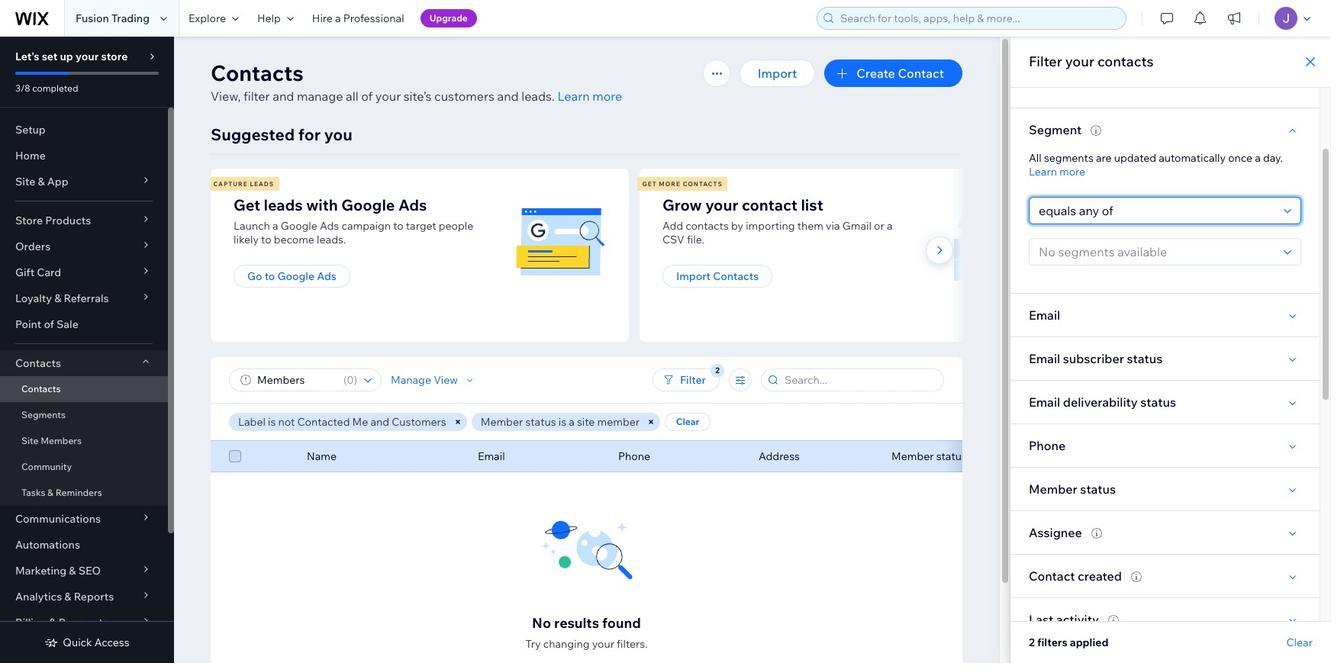 Task type: describe. For each thing, give the bounding box(es) containing it.
learn inside all segments are updated automatically once a day. learn more
[[1029, 165, 1057, 179]]

community
[[21, 461, 72, 472]]

site & app
[[15, 175, 68, 189]]

leads. inside contacts view, filter and manage all of your site's customers and leads. learn more
[[521, 89, 555, 104]]

name
[[307, 450, 337, 463]]

site for site members
[[21, 435, 39, 447]]

upgrade button
[[420, 9, 477, 27]]

import for import contacts
[[676, 269, 711, 283]]

members
[[41, 435, 82, 447]]

view
[[434, 373, 458, 387]]

point of sale
[[15, 318, 78, 331]]

professional
[[343, 11, 404, 25]]

hire
[[312, 11, 333, 25]]

contacts view, filter and manage all of your site's customers and leads. learn more
[[211, 60, 622, 104]]

1 is from the left
[[268, 415, 276, 429]]

gift
[[15, 266, 34, 279]]

marketing & seo
[[15, 564, 101, 578]]

subscriber
[[1063, 351, 1124, 366]]

to left target
[[393, 219, 404, 233]]

& for billing
[[49, 616, 56, 630]]

1 vertical spatial ads
[[320, 219, 339, 233]]

your inside contacts view, filter and manage all of your site's customers and leads. learn more
[[375, 89, 401, 104]]

a inside grow your contact list add contacts by importing them via gmail or a csv file.
[[887, 219, 893, 233]]

all
[[346, 89, 359, 104]]

try
[[526, 637, 541, 651]]

contact
[[742, 195, 798, 214]]

your inside sidebar element
[[76, 50, 99, 63]]

them
[[797, 219, 824, 233]]

quick access button
[[45, 636, 130, 650]]

filters
[[1037, 636, 1068, 650]]

communications button
[[0, 506, 168, 532]]

likely
[[234, 233, 259, 247]]

0 vertical spatial member status
[[892, 450, 967, 463]]

importing
[[746, 219, 795, 233]]

sidebar element
[[0, 37, 174, 663]]

your up the segment
[[1065, 53, 1094, 70]]

completed
[[32, 82, 78, 94]]

sale
[[56, 318, 78, 331]]

to right likely
[[261, 233, 271, 247]]

for
[[298, 124, 321, 144]]

set
[[42, 50, 58, 63]]

of inside contacts view, filter and manage all of your site's customers and leads. learn more
[[361, 89, 373, 104]]

import for import
[[758, 66, 797, 81]]

3/8
[[15, 82, 30, 94]]

changing
[[543, 637, 590, 651]]

reports
[[74, 590, 114, 604]]

1 horizontal spatial phone
[[1029, 438, 1066, 453]]

of inside sidebar element
[[44, 318, 54, 331]]

communications
[[15, 512, 101, 526]]

results
[[554, 614, 599, 632]]

store
[[15, 214, 43, 227]]

store
[[101, 50, 128, 63]]

a inside all segments are updated automatically once a day. learn more
[[1255, 151, 1261, 165]]

automations
[[15, 538, 80, 552]]

& for marketing
[[69, 564, 76, 578]]

& for loyalty
[[54, 292, 61, 305]]

2 horizontal spatial and
[[497, 89, 519, 104]]

store products button
[[0, 208, 168, 234]]

updated
[[1114, 151, 1156, 165]]

leads
[[250, 180, 274, 188]]

app
[[47, 175, 68, 189]]

grow your contact list add contacts by importing them via gmail or a csv file.
[[663, 195, 893, 247]]

manage view button
[[391, 373, 476, 387]]

home link
[[0, 143, 168, 169]]

0 vertical spatial ads
[[398, 195, 427, 214]]

0 horizontal spatial phone
[[618, 450, 650, 463]]

to inside go to google ads "button"
[[265, 269, 275, 283]]

Search for tools, apps, help & more... field
[[836, 8, 1121, 29]]

analytics
[[15, 590, 62, 604]]

deliverability
[[1063, 395, 1138, 410]]

contacts inside popup button
[[15, 356, 61, 370]]

contacts up segments
[[21, 383, 61, 395]]

more
[[659, 180, 681, 188]]

billing & payments
[[15, 616, 108, 630]]

contacts
[[683, 180, 723, 188]]

setup
[[15, 123, 46, 137]]

all segments are updated automatically once a day. learn more
[[1029, 151, 1283, 179]]

trading
[[111, 11, 150, 25]]

& for tasks
[[47, 487, 53, 498]]

filter for filter your contacts
[[1029, 53, 1062, 70]]

2 is from the left
[[559, 415, 566, 429]]

referrals
[[64, 292, 109, 305]]

customers
[[392, 415, 446, 429]]

add
[[663, 219, 683, 233]]

are
[[1096, 151, 1112, 165]]

suggested for you
[[211, 124, 353, 144]]

fusion trading
[[76, 11, 150, 25]]

site
[[577, 415, 595, 429]]

assignee
[[1029, 525, 1082, 540]]

manage
[[391, 373, 431, 387]]

1 vertical spatial member status
[[1029, 482, 1116, 497]]

site for site & app
[[15, 175, 35, 189]]

contacts inside contacts view, filter and manage all of your site's customers and leads. learn more
[[211, 60, 304, 86]]

analytics & reports
[[15, 590, 114, 604]]

create
[[857, 66, 895, 81]]

Select an option field
[[1034, 198, 1279, 224]]

fusion
[[76, 11, 109, 25]]

contact inside button
[[898, 66, 944, 81]]

capture leads
[[213, 180, 274, 188]]

products
[[45, 214, 91, 227]]

2 horizontal spatial member
[[1029, 482, 1078, 497]]

No segments available field
[[1034, 239, 1279, 265]]

create contact button
[[825, 60, 963, 87]]

help
[[257, 11, 281, 25]]

segments
[[1044, 151, 1094, 165]]

1 vertical spatial google
[[281, 219, 317, 233]]

setup link
[[0, 117, 168, 143]]

not
[[278, 415, 295, 429]]

let's set up your store
[[15, 50, 128, 63]]

billing
[[15, 616, 47, 630]]

leads. inside get leads with google ads launch a google ads campaign to target people likely to become leads.
[[317, 233, 346, 247]]



Task type: locate. For each thing, give the bounding box(es) containing it.
and
[[273, 89, 294, 104], [497, 89, 519, 104], [371, 415, 389, 429]]

get more contacts
[[642, 180, 723, 188]]

a left day.
[[1255, 151, 1261, 165]]

a right hire
[[335, 11, 341, 25]]

0 vertical spatial member
[[481, 415, 523, 429]]

your right up
[[76, 50, 99, 63]]

google down leads
[[281, 219, 317, 233]]

email deliverability status
[[1029, 395, 1176, 410]]

0 horizontal spatial leads.
[[317, 233, 346, 247]]

no results found try changing your filters.
[[526, 614, 648, 651]]

gift card button
[[0, 260, 168, 285]]

0 vertical spatial leads.
[[521, 89, 555, 104]]

1 vertical spatial site
[[21, 435, 39, 447]]

1 vertical spatial member
[[892, 450, 934, 463]]

leads. down with
[[317, 233, 346, 247]]

2 vertical spatial ads
[[317, 269, 337, 283]]

google up campaign
[[341, 195, 395, 214]]

loyalty & referrals
[[15, 292, 109, 305]]

0 vertical spatial more
[[593, 89, 622, 104]]

1 vertical spatial contact
[[1029, 569, 1075, 584]]

filter inside button
[[680, 373, 706, 387]]

leads.
[[521, 89, 555, 104], [317, 233, 346, 247]]

1 vertical spatial more
[[1060, 165, 1086, 179]]

& left seo
[[69, 564, 76, 578]]

0 horizontal spatial filter
[[680, 373, 706, 387]]

1 horizontal spatial filter
[[1029, 53, 1062, 70]]

capture
[[213, 180, 248, 188]]

quick
[[63, 636, 92, 650]]

0 vertical spatial contacts
[[1098, 53, 1154, 70]]

help button
[[248, 0, 303, 37]]

ads up target
[[398, 195, 427, 214]]

1 vertical spatial filter
[[680, 373, 706, 387]]

become
[[274, 233, 314, 247]]

1 horizontal spatial learn
[[1029, 165, 1057, 179]]

1 horizontal spatial contact
[[1029, 569, 1075, 584]]

get
[[234, 195, 260, 214]]

more
[[593, 89, 622, 104], [1060, 165, 1086, 179]]

0 horizontal spatial clear button
[[665, 413, 711, 431]]

0 horizontal spatial and
[[273, 89, 294, 104]]

0 vertical spatial contact
[[898, 66, 944, 81]]

0 horizontal spatial member
[[481, 415, 523, 429]]

site down segments
[[21, 435, 39, 447]]

and right customers
[[497, 89, 519, 104]]

customers
[[434, 89, 495, 104]]

2 vertical spatial member
[[1029, 482, 1078, 497]]

learn more button for all segments are updated automatically once a day.
[[1029, 165, 1086, 179]]

0 horizontal spatial more
[[593, 89, 622, 104]]

address
[[759, 450, 800, 463]]

& right tasks on the bottom of the page
[[47, 487, 53, 498]]

ads down get leads with google ads launch a google ads campaign to target people likely to become leads.
[[317, 269, 337, 283]]

site down home
[[15, 175, 35, 189]]

list
[[208, 169, 1064, 342]]

marketing
[[15, 564, 67, 578]]

store products
[[15, 214, 91, 227]]

import contacts button
[[663, 265, 773, 288]]

a down leads
[[272, 219, 278, 233]]

0 vertical spatial of
[[361, 89, 373, 104]]

loyalty & referrals button
[[0, 285, 168, 311]]

contacts down by in the top of the page
[[713, 269, 759, 283]]

once
[[1228, 151, 1253, 165]]

0 vertical spatial clear button
[[665, 413, 711, 431]]

0 horizontal spatial member status
[[892, 450, 967, 463]]

go to google ads button
[[234, 265, 350, 288]]

0 horizontal spatial is
[[268, 415, 276, 429]]

1 vertical spatial learn more button
[[1029, 165, 1086, 179]]

your up by in the top of the page
[[705, 195, 738, 214]]

1 horizontal spatial contacts
[[1098, 53, 1154, 70]]

import inside "button"
[[676, 269, 711, 283]]

( 0 )
[[343, 373, 357, 387]]

1 horizontal spatial import
[[758, 66, 797, 81]]

0 horizontal spatial contact
[[898, 66, 944, 81]]

via
[[826, 219, 840, 233]]

hire a professional link
[[303, 0, 413, 37]]

1 horizontal spatial and
[[371, 415, 389, 429]]

explore
[[189, 11, 226, 25]]

to right go
[[265, 269, 275, 283]]

with
[[306, 195, 338, 214]]

1 vertical spatial leads.
[[317, 233, 346, 247]]

last
[[1029, 612, 1054, 627]]

contacts
[[1098, 53, 1154, 70], [686, 219, 729, 233]]

clear button
[[665, 413, 711, 431], [1287, 636, 1313, 650]]

a right or
[[887, 219, 893, 233]]

learn more button for view, filter and manage all of your site's customers and leads.
[[558, 87, 622, 105]]

people
[[439, 219, 473, 233]]

let's
[[15, 50, 39, 63]]

& right billing
[[49, 616, 56, 630]]

google inside "button"
[[277, 269, 315, 283]]

analytics & reports button
[[0, 584, 168, 610]]

segments link
[[0, 402, 168, 428]]

more inside contacts view, filter and manage all of your site's customers and leads. learn more
[[593, 89, 622, 104]]

1 horizontal spatial leads.
[[521, 89, 555, 104]]

more inside all segments are updated automatically once a day. learn more
[[1060, 165, 1086, 179]]

clear for the bottommost clear "button"
[[1287, 636, 1313, 650]]

a left site in the left of the page
[[569, 415, 575, 429]]

upgrade
[[429, 12, 468, 24]]

contacts link
[[0, 376, 168, 402]]

1 horizontal spatial clear
[[1287, 636, 1313, 650]]

None checkbox
[[229, 447, 241, 466]]

filter
[[1029, 53, 1062, 70], [680, 373, 706, 387]]

0 vertical spatial learn
[[558, 89, 590, 104]]

is left site in the left of the page
[[559, 415, 566, 429]]

list containing get leads with google ads
[[208, 169, 1064, 342]]

1 horizontal spatial clear button
[[1287, 636, 1313, 650]]

contact down assignee
[[1029, 569, 1075, 584]]

found
[[602, 614, 641, 632]]

point of sale link
[[0, 311, 168, 337]]

me
[[352, 415, 368, 429]]

filter
[[244, 89, 270, 104]]

filter for filter
[[680, 373, 706, 387]]

status
[[1127, 351, 1163, 366], [1141, 395, 1176, 410], [525, 415, 556, 429], [936, 450, 967, 463], [1080, 482, 1116, 497]]

& for analytics
[[64, 590, 71, 604]]

Search... field
[[780, 369, 939, 391]]

google down become
[[277, 269, 315, 283]]

1 vertical spatial import
[[676, 269, 711, 283]]

filter your contacts
[[1029, 53, 1154, 70]]

create contact
[[857, 66, 944, 81]]

get
[[642, 180, 657, 188]]

1 horizontal spatial member
[[892, 450, 934, 463]]

0 horizontal spatial clear
[[676, 416, 699, 427]]

0 vertical spatial learn more button
[[558, 87, 622, 105]]

1 vertical spatial clear
[[1287, 636, 1313, 650]]

of right the all
[[361, 89, 373, 104]]

import inside button
[[758, 66, 797, 81]]

0 horizontal spatial contacts
[[686, 219, 729, 233]]

or
[[874, 219, 885, 233]]

contact
[[898, 66, 944, 81], [1029, 569, 1075, 584]]

0 vertical spatial clear
[[676, 416, 699, 427]]

1 horizontal spatial is
[[559, 415, 566, 429]]

0 vertical spatial google
[[341, 195, 395, 214]]

1 horizontal spatial learn more button
[[1029, 165, 1086, 179]]

0 horizontal spatial of
[[44, 318, 54, 331]]

your inside grow your contact list add contacts by importing them via gmail or a csv file.
[[705, 195, 738, 214]]

contacts inside "button"
[[713, 269, 759, 283]]

member status
[[892, 450, 967, 463], [1029, 482, 1116, 497]]

2 vertical spatial google
[[277, 269, 315, 283]]

orders
[[15, 240, 51, 253]]

and right filter
[[273, 89, 294, 104]]

phone down member
[[618, 450, 650, 463]]

contacts inside grow your contact list add contacts by importing them via gmail or a csv file.
[[686, 219, 729, 233]]

contacts up filter
[[211, 60, 304, 86]]

1 vertical spatial of
[[44, 318, 54, 331]]

0 horizontal spatial learn more button
[[558, 87, 622, 105]]

0 vertical spatial import
[[758, 66, 797, 81]]

0 horizontal spatial import
[[676, 269, 711, 283]]

1 horizontal spatial more
[[1060, 165, 1086, 179]]

1 horizontal spatial member status
[[1029, 482, 1116, 497]]

you
[[324, 124, 353, 144]]

a inside get leads with google ads launch a google ads campaign to target people likely to become leads.
[[272, 219, 278, 233]]

& left app at top left
[[38, 175, 45, 189]]

ads inside "button"
[[317, 269, 337, 283]]

orders button
[[0, 234, 168, 260]]

& inside dropdown button
[[54, 292, 61, 305]]

& for site
[[38, 175, 45, 189]]

last activity
[[1029, 612, 1099, 627]]

target
[[406, 219, 436, 233]]

member
[[597, 415, 640, 429]]

is left not
[[268, 415, 276, 429]]

0 vertical spatial filter
[[1029, 53, 1062, 70]]

filters.
[[617, 637, 648, 651]]

your left site's
[[375, 89, 401, 104]]

go to google ads
[[247, 269, 337, 283]]

contact right create
[[898, 66, 944, 81]]

contacted
[[297, 415, 350, 429]]

and right me
[[371, 415, 389, 429]]

leads. right customers
[[521, 89, 555, 104]]

phone
[[1029, 438, 1066, 453], [618, 450, 650, 463]]

member status is a site member
[[481, 415, 640, 429]]

site & app button
[[0, 169, 168, 195]]

card
[[37, 266, 61, 279]]

label
[[238, 415, 266, 429]]

your down found
[[592, 637, 614, 651]]

1 vertical spatial clear button
[[1287, 636, 1313, 650]]

marketing & seo button
[[0, 558, 168, 584]]

0 horizontal spatial learn
[[558, 89, 590, 104]]

learn inside contacts view, filter and manage all of your site's customers and leads. learn more
[[558, 89, 590, 104]]

your inside no results found try changing your filters.
[[592, 637, 614, 651]]

up
[[60, 50, 73, 63]]

hire a professional
[[312, 11, 404, 25]]

csv
[[663, 233, 685, 247]]

ads down with
[[320, 219, 339, 233]]

& right loyalty
[[54, 292, 61, 305]]

tasks & reminders
[[21, 487, 102, 498]]

1 horizontal spatial of
[[361, 89, 373, 104]]

clear inside "button"
[[676, 416, 699, 427]]

site members link
[[0, 428, 168, 454]]

1 vertical spatial contacts
[[686, 219, 729, 233]]

& left the reports
[[64, 590, 71, 604]]

site inside popup button
[[15, 175, 35, 189]]

created
[[1078, 569, 1122, 584]]

file.
[[687, 233, 704, 247]]

seo
[[78, 564, 101, 578]]

clear
[[676, 416, 699, 427], [1287, 636, 1313, 650]]

access
[[94, 636, 130, 650]]

tasks
[[21, 487, 45, 498]]

phone down deliverability
[[1029, 438, 1066, 453]]

loyalty
[[15, 292, 52, 305]]

Unsaved view field
[[253, 369, 339, 391]]

0 vertical spatial site
[[15, 175, 35, 189]]

go
[[247, 269, 262, 283]]

clear for clear "button" to the top
[[676, 416, 699, 427]]

of left sale
[[44, 318, 54, 331]]

3/8 completed
[[15, 82, 78, 94]]

contacts down point of sale
[[15, 356, 61, 370]]

member
[[481, 415, 523, 429], [892, 450, 934, 463], [1029, 482, 1078, 497]]

2 filters applied
[[1029, 636, 1109, 650]]

1 vertical spatial learn
[[1029, 165, 1057, 179]]



Task type: vqa. For each thing, say whether or not it's contained in the screenshot.
1st heading
no



